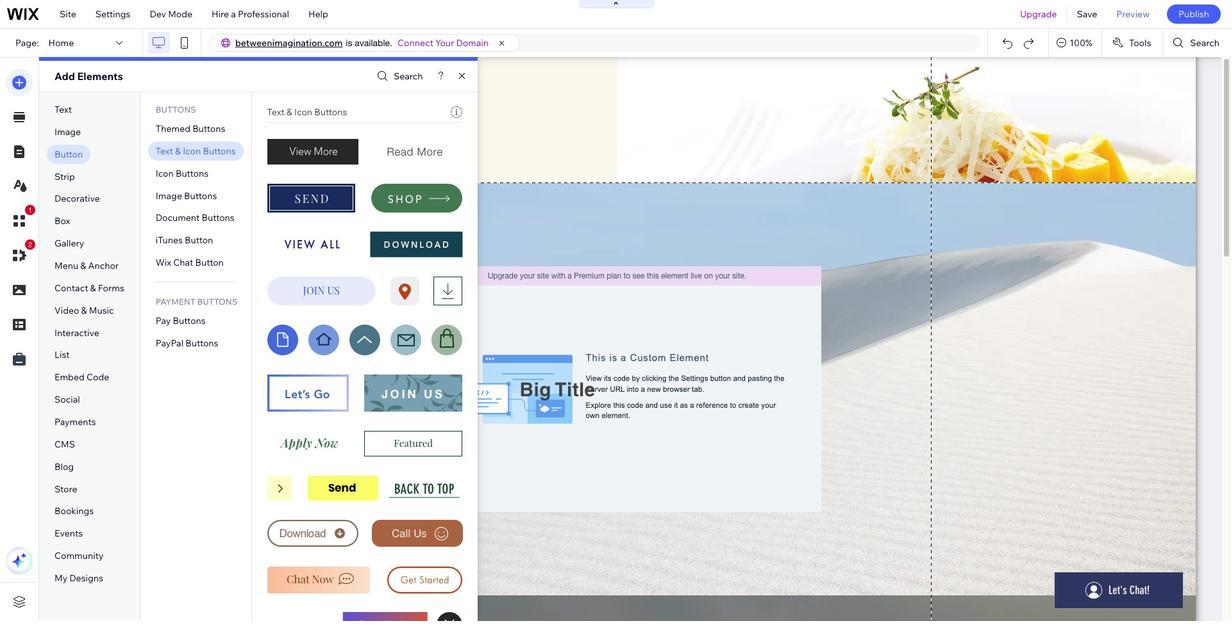 Task type: describe. For each thing, give the bounding box(es) containing it.
preview button
[[1107, 0, 1159, 28]]

paypal buttons
[[156, 338, 218, 349]]

interactive
[[55, 327, 99, 339]]

buttons for themed buttons
[[192, 123, 225, 135]]

100% button
[[1049, 29, 1102, 57]]

1 horizontal spatial search button
[[1163, 29, 1231, 57]]

home
[[48, 37, 74, 49]]

list
[[55, 350, 70, 361]]

a
[[231, 8, 236, 20]]

publish
[[1178, 8, 1209, 20]]

document
[[156, 213, 200, 224]]

strip
[[55, 171, 75, 182]]

1 vertical spatial text & icon buttons
[[156, 145, 236, 157]]

cms
[[55, 439, 75, 451]]

chat
[[173, 257, 193, 269]]

2 horizontal spatial icon
[[294, 106, 312, 118]]

1 horizontal spatial text
[[156, 145, 173, 157]]

community
[[55, 551, 104, 562]]

add elements
[[55, 70, 123, 83]]

elements
[[77, 70, 123, 83]]

buttons for document buttons
[[202, 213, 235, 224]]

dev mode
[[150, 8, 192, 20]]

site
[[60, 8, 76, 20]]

0 horizontal spatial text
[[55, 104, 72, 115]]

1 vertical spatial button
[[185, 235, 213, 246]]

contact
[[55, 283, 88, 294]]

video
[[55, 305, 79, 317]]

payments
[[55, 417, 96, 428]]

1 vertical spatial search button
[[374, 67, 423, 86]]

buttons for image buttons
[[184, 190, 217, 202]]

events
[[55, 529, 83, 540]]

themed buttons
[[156, 123, 225, 135]]

hire
[[212, 8, 229, 20]]

video & music
[[55, 305, 114, 317]]

embed code
[[55, 372, 109, 384]]

publish button
[[1167, 4, 1221, 24]]

1 button
[[6, 205, 35, 235]]

payment
[[156, 297, 195, 307]]

document buttons
[[156, 213, 235, 224]]

designs
[[69, 573, 103, 585]]

my
[[55, 573, 67, 585]]

0 vertical spatial search
[[1190, 37, 1220, 49]]

save button
[[1067, 0, 1107, 28]]

contact & forms
[[55, 283, 124, 294]]

betweenimagination.com
[[235, 37, 343, 49]]

store
[[55, 484, 77, 495]]

buttons for pay buttons
[[173, 315, 206, 327]]

menu
[[55, 260, 78, 272]]

your
[[435, 37, 454, 49]]

0 vertical spatial button
[[55, 149, 83, 160]]

blog
[[55, 462, 74, 473]]

tools button
[[1102, 29, 1163, 57]]

gallery
[[55, 238, 84, 250]]

preview
[[1117, 8, 1150, 20]]

0 vertical spatial text & icon buttons
[[267, 106, 347, 118]]

is available. connect your domain
[[346, 37, 489, 49]]

social
[[55, 394, 80, 406]]

0 horizontal spatial icon
[[156, 168, 174, 179]]

upgrade
[[1020, 8, 1057, 20]]

bookings
[[55, 506, 94, 518]]

box
[[55, 216, 70, 227]]



Task type: locate. For each thing, give the bounding box(es) containing it.
1 vertical spatial image
[[156, 190, 182, 202]]

itunes
[[156, 235, 183, 246]]

text
[[55, 104, 72, 115], [267, 106, 285, 118], [156, 145, 173, 157]]

help
[[308, 8, 328, 20]]

1 horizontal spatial text & icon buttons
[[267, 106, 347, 118]]

1 vertical spatial icon
[[183, 145, 201, 157]]

2 vertical spatial icon
[[156, 168, 174, 179]]

forms
[[98, 283, 124, 294]]

icon
[[294, 106, 312, 118], [183, 145, 201, 157], [156, 168, 174, 179]]

available.
[[355, 38, 392, 48]]

0 vertical spatial search button
[[1163, 29, 1231, 57]]

image up strip
[[55, 126, 81, 138]]

wix
[[156, 257, 171, 269]]

image
[[55, 126, 81, 138], [156, 190, 182, 202]]

image up document at the top left
[[156, 190, 182, 202]]

embed
[[55, 372, 84, 384]]

icon buttons
[[156, 168, 208, 179]]

music
[[89, 305, 114, 317]]

paypal
[[156, 338, 184, 349]]

search down publish
[[1190, 37, 1220, 49]]

2 button
[[6, 240, 35, 269]]

search down connect
[[394, 71, 423, 82]]

0 horizontal spatial search button
[[374, 67, 423, 86]]

itunes button
[[156, 235, 213, 246]]

menu & anchor
[[55, 260, 119, 272]]

image for image buttons
[[156, 190, 182, 202]]

settings
[[95, 8, 130, 20]]

professional
[[238, 8, 289, 20]]

pay buttons
[[156, 315, 206, 327]]

payment buttons
[[156, 297, 238, 307]]

buttons for paypal buttons
[[186, 338, 218, 349]]

domain
[[456, 37, 489, 49]]

button down document buttons
[[185, 235, 213, 246]]

wix chat button
[[156, 257, 224, 269]]

1 horizontal spatial search
[[1190, 37, 1220, 49]]

0 horizontal spatial search
[[394, 71, 423, 82]]

0 vertical spatial image
[[55, 126, 81, 138]]

dev
[[150, 8, 166, 20]]

buttons for payment buttons
[[197, 297, 238, 307]]

0 horizontal spatial image
[[55, 126, 81, 138]]

0 vertical spatial icon
[[294, 106, 312, 118]]

save
[[1077, 8, 1097, 20]]

1 horizontal spatial icon
[[183, 145, 201, 157]]

hire a professional
[[212, 8, 289, 20]]

my designs
[[55, 573, 103, 585]]

1
[[28, 206, 32, 214]]

search
[[1190, 37, 1220, 49], [394, 71, 423, 82]]

mode
[[168, 8, 192, 20]]

add
[[55, 70, 75, 83]]

&
[[287, 106, 292, 118], [175, 145, 181, 157], [80, 260, 86, 272], [90, 283, 96, 294], [81, 305, 87, 317]]

image for image
[[55, 126, 81, 138]]

buttons for icon buttons
[[176, 168, 208, 179]]

1 vertical spatial search
[[394, 71, 423, 82]]

code
[[87, 372, 109, 384]]

image buttons
[[156, 190, 217, 202]]

search button down publish
[[1163, 29, 1231, 57]]

is
[[346, 38, 352, 48]]

tools
[[1129, 37, 1151, 49]]

0 horizontal spatial text & icon buttons
[[156, 145, 236, 157]]

decorative
[[55, 193, 100, 205]]

connect
[[397, 37, 433, 49]]

themed
[[156, 123, 190, 135]]

search button
[[1163, 29, 1231, 57], [374, 67, 423, 86]]

pay
[[156, 315, 171, 327]]

button up strip
[[55, 149, 83, 160]]

buttons
[[156, 105, 196, 115], [314, 106, 347, 118], [192, 123, 225, 135], [203, 145, 236, 157], [176, 168, 208, 179], [184, 190, 217, 202], [202, 213, 235, 224], [197, 297, 238, 307], [173, 315, 206, 327], [186, 338, 218, 349]]

button
[[55, 149, 83, 160], [185, 235, 213, 246], [195, 257, 224, 269]]

100%
[[1070, 37, 1093, 49]]

text & icon buttons
[[267, 106, 347, 118], [156, 145, 236, 157]]

anchor
[[88, 260, 119, 272]]

1 horizontal spatial image
[[156, 190, 182, 202]]

2 horizontal spatial text
[[267, 106, 285, 118]]

button right chat in the top of the page
[[195, 257, 224, 269]]

2
[[28, 241, 32, 249]]

search button down connect
[[374, 67, 423, 86]]

2 vertical spatial button
[[195, 257, 224, 269]]



Task type: vqa. For each thing, say whether or not it's contained in the screenshot.
Add Elements
yes



